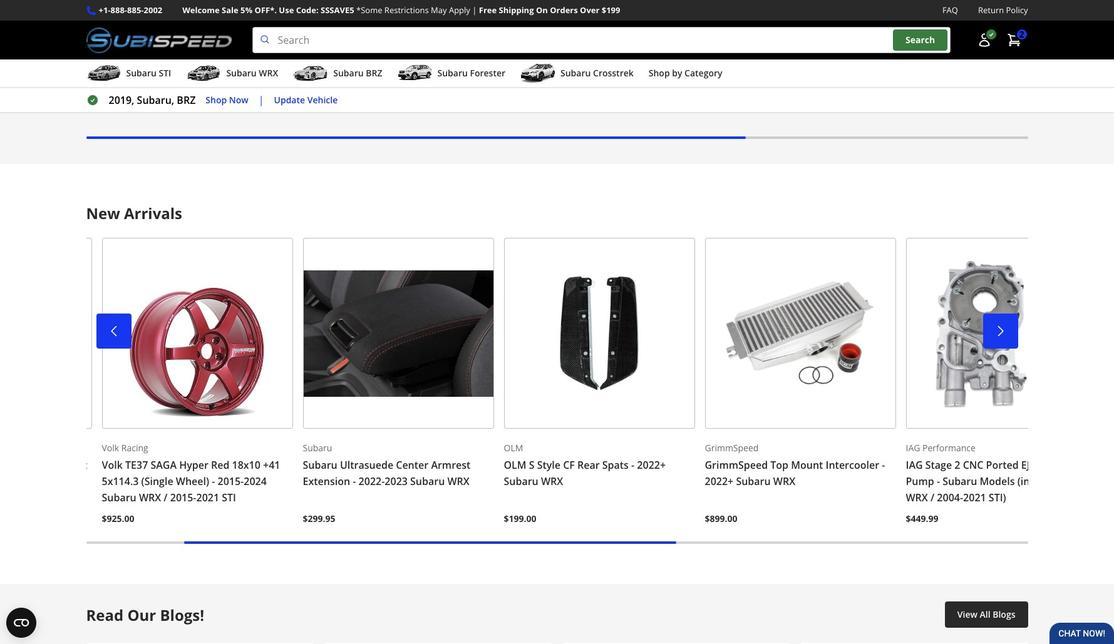 Task type: vqa. For each thing, say whether or not it's contained in the screenshot.


Task type: describe. For each thing, give the bounding box(es) containing it.
wrx inside grimmspeed grimmspeed top mount intercooler - 2022+ subaru wrx
[[774, 475, 796, 489]]

$299.95
[[303, 513, 335, 525]]

1.10243.1
[[500, 7, 539, 18]]

subaru forester
[[438, 67, 506, 79]]

2019,
[[109, 93, 134, 107]]

performance
[[923, 442, 976, 454]]

shop for shop by category
[[649, 67, 670, 79]]

vlkwvdgy41ehr volk te37 saga hyper red 18x10 +41 - 2015+ wrx / 2015+ stix4, image
[[102, 238, 293, 429]]

$199
[[602, 4, 620, 16]]

shipping
[[499, 4, 534, 16]]

cnc
[[963, 458, 984, 472]]

return policy link
[[978, 4, 1028, 17]]

2015- down 18x10 at the left bottom of page
[[218, 475, 244, 489]]

style for cf
[[537, 458, 561, 472]]

$449.99
[[906, 513, 939, 525]]

subaru crosstrek button
[[521, 62, 634, 87]]

exhaust
[[905, 38, 943, 51]]

open widget image
[[6, 608, 36, 638]]

m12x1.25
[[553, 21, 599, 35]]

5%
[[241, 4, 253, 16]]

- inside jdm station alcantara style ebrake boot with red stitching - 2015- 2020 subaru wrx & sti
[[428, 54, 431, 68]]

subaru brz
[[333, 67, 382, 79]]

grimmspeed grimmspeed top mount intercooler - 2022+ subaru wrx
[[705, 442, 885, 489]]

return
[[978, 4, 1004, 16]]

red inside jdm station alcantara style ebrake boot with red stitching - 2015- 2020 subaru wrx & sti
[[364, 54, 382, 68]]

our
[[127, 605, 156, 625]]

arrivals
[[124, 203, 182, 224]]

sti inside dropdown button
[[159, 67, 171, 79]]

update
[[274, 94, 305, 106]]

1 horizontal spatial 2015+
[[951, 38, 980, 51]]

2021 inside volk racing volk te37 saga hyper red 18x10 +41 5x114.3 (single wheel) - 2015-2024 subaru wrx / 2015-2021 sti
[[196, 491, 219, 505]]

iagiag-eng-2240 iag stage 2 cnc ported ej25 11mm oil pump - subaru models (inc. 2002-2014 wrx / 2004-2021 sti), image
[[906, 238, 1097, 429]]

shop now
[[206, 94, 249, 106]]

/ inside the iag performance iag stage 2 cnc ported ej25 11mm oil pump - subaru models (inc. 2002-2014 wrx / 2004-2021 sti)
[[931, 491, 935, 505]]

- inside factionfab m12x1.25 34mm lug nut set of 20 - universal
[[500, 54, 503, 68]]

2 button
[[1001, 28, 1028, 53]]

subaru inside jdm station alcantara style ebrake boot with red stitching - 2015- 2020 subaru wrx & sti
[[390, 70, 423, 84]]

sidemarkers
[[635, 38, 693, 51]]

view all blogs
[[958, 609, 1016, 621]]

sti inside factionfab axle back exhaust - 2015+ wrx / 2015+ sti
[[937, 54, 951, 68]]

subj2010vc001 subaru ultrasuede center armrest extension - 2022+ subaru wrx, image
[[303, 238, 494, 429]]

- inside olm olm s style cf rear spats - 2022+ subaru wrx
[[631, 458, 635, 472]]

rear
[[578, 458, 600, 472]]

0 horizontal spatial |
[[259, 93, 264, 107]]

clear
[[696, 38, 720, 51]]

olmb.47011.1 olm s style carbon fiber rear spats - 2022+ subaru wrx, image
[[504, 238, 695, 429]]

olm for olm headlight sidemarkers clear - 2015-2021 subaru wrx & sti
[[635, 21, 657, 35]]

universal
[[505, 54, 549, 68]]

ss15wrxdrl.2
[[229, 7, 289, 18]]

2015- inside grimmspeed cast aluminum turbo inlet - 2015-2016 subaru wrx
[[94, 54, 120, 68]]

ebrake
[[389, 38, 422, 51]]

125027
[[94, 7, 124, 18]]

$925.00
[[102, 513, 134, 525]]

shop for shop now
[[206, 94, 227, 106]]

drl
[[254, 38, 273, 51]]

alcantara
[[421, 21, 466, 35]]

nut
[[552, 38, 569, 51]]

wrx inside the iag performance iag stage 2 cnc ported ej25 11mm oil pump - subaru models (inc. 2002-2014 wrx / 2004-2021 sti)
[[906, 491, 928, 505]]

2018-
[[308, 38, 335, 51]]

11mm
[[1044, 458, 1075, 472]]

+1-888-885-2002
[[99, 4, 162, 16]]

1.10204.2
[[905, 7, 945, 18]]

2022+ inside grimmspeed grimmspeed top mount intercooler - 2022+ subaru wrx
[[705, 475, 734, 489]]

- inside the iag performance iag stage 2 cnc ported ej25 11mm oil pump - subaru models (inc. 2002-2014 wrx / 2004-2021 sti)
[[937, 475, 940, 489]]

2020 inside jdm station alcantara style ebrake boot with red stitching - 2015- 2020 subaru wrx & sti
[[364, 70, 387, 84]]

subaru inside dropdown button
[[126, 67, 157, 79]]

back
[[981, 21, 1003, 35]]

subaru inside grimmspeed cast aluminum turbo inlet - 2015-2016 subaru wrx
[[145, 54, 179, 68]]

intercooler
[[826, 458, 880, 472]]

subispeed
[[229, 21, 278, 35]]

1 horizontal spatial |
[[472, 4, 477, 16]]

2016
[[120, 54, 143, 68]]

kit
[[816, 38, 828, 51]]

rain
[[795, 21, 816, 35]]

+1-888-885-2002 link
[[99, 4, 162, 17]]

a subaru brz thumbnail image image
[[293, 64, 328, 83]]

wrx inside volk racing volk te37 saga hyper red 18x10 +41 5x114.3 (single wheel) - 2015-2024 subaru wrx / 2015-2021 sti
[[139, 491, 161, 505]]

*some
[[356, 4, 382, 16]]

armrest
[[431, 458, 471, 472]]

stage
[[926, 458, 952, 472]]

/ inside subispeed facelift jdm style drl bezel - 2018- 2021 subaru wrx / sti
[[315, 54, 318, 68]]

turbo
[[145, 38, 173, 51]]

wrx inside jdm station alcantara style ebrake boot with red stitching - 2015- 2020 subaru wrx & sti
[[426, 70, 447, 84]]

shop by category
[[649, 67, 723, 79]]

18x10
[[232, 458, 261, 472]]

search input field
[[252, 27, 951, 53]]

aluminum
[[94, 38, 142, 51]]

subaru inside subispeed facelift jdm style drl bezel - 2018- 2021 subaru wrx / sti
[[254, 54, 288, 68]]

update vehicle button
[[274, 93, 338, 107]]

2015- inside "olm headlight sidemarkers clear - 2015-2021 subaru wrx & sti"
[[635, 54, 661, 68]]

cob516100 cobb tuning 3in stainless steel vb cat back exhaust system 22+ subaru wrx, image
[[0, 238, 92, 429]]

2023
[[385, 475, 408, 489]]

2002-
[[1040, 475, 1067, 489]]

subaru inside volk racing volk te37 saga hyper red 18x10 +41 5x114.3 (single wheel) - 2015-2024 subaru wrx / 2015-2021 sti
[[102, 491, 136, 505]]

volk racing volk te37 saga hyper red 18x10 +41 5x114.3 (single wheel) - 2015-2024 subaru wrx / 2015-2021 sti
[[102, 442, 280, 505]]

search button
[[893, 30, 948, 51]]

*some restrictions may apply | free shipping on orders over $199
[[356, 4, 620, 16]]

over
[[580, 4, 600, 16]]

sti inside "olm headlight sidemarkers clear - 2015-2021 subaru wrx & sti"
[[645, 70, 659, 84]]

brz inside 'dropdown button'
[[366, 67, 382, 79]]

station
[[386, 21, 419, 35]]

885-
[[127, 4, 144, 16]]

welcome
[[182, 4, 220, 16]]

te37
[[125, 458, 148, 472]]

- inside factionfab axle back exhaust - 2015+ wrx / 2015+ sti
[[945, 38, 948, 51]]

jdm station alcantara style ebrake boot with red stitching - 2015- 2020 subaru wrx & sti
[[364, 21, 474, 84]]

view
[[958, 609, 978, 621]]

wrx inside subispeed facelift jdm style drl bezel - 2018- 2021 subaru wrx / sti
[[291, 54, 312, 68]]

hyper
[[179, 458, 208, 472]]

s
[[529, 458, 535, 472]]

2004-
[[937, 491, 963, 505]]

read
[[86, 605, 124, 625]]

wrx inside oem rain guard deflector kit - 2015- 2020 subaru wrx & sti
[[832, 54, 853, 68]]

faq
[[943, 4, 958, 16]]

with
[[449, 38, 469, 51]]

2015- inside jdm station alcantara style ebrake boot with red stitching - 2015- 2020 subaru wrx & sti
[[433, 54, 460, 68]]

- inside subispeed facelift jdm style drl bezel - 2018- 2021 subaru wrx / sti
[[303, 38, 306, 51]]

by
[[672, 67, 682, 79]]



Task type: locate. For each thing, give the bounding box(es) containing it.
olm headlight sidemarkers clear - 2015-2021 subaru wrx & sti
[[635, 21, 744, 84]]

subaru inside the iag performance iag stage 2 cnc ported ej25 11mm oil pump - subaru models (inc. 2002-2014 wrx / 2004-2021 sti)
[[943, 475, 977, 489]]

style right s
[[537, 458, 561, 472]]

wrx down the back
[[982, 38, 1003, 51]]

0 vertical spatial olm
[[635, 21, 657, 35]]

2020 inside oem rain guard deflector kit - 2015- 2020 subaru wrx & sti
[[770, 54, 793, 68]]

0 horizontal spatial $199.00
[[94, 97, 131, 110]]

style inside subispeed facelift jdm style drl bezel - 2018- 2021 subaru wrx / sti
[[229, 38, 251, 51]]

1 vertical spatial 2
[[955, 458, 961, 472]]

1 horizontal spatial 2020
[[770, 54, 793, 68]]

1 volk from the top
[[102, 442, 119, 454]]

style left ebrake
[[364, 38, 387, 51]]

a subaru wrx thumbnail image image
[[186, 64, 221, 83]]

subaru wrx button
[[186, 62, 278, 87]]

all
[[980, 609, 991, 621]]

factionfab for lug
[[500, 21, 550, 35]]

saga
[[151, 458, 177, 472]]

1 vertical spatial iag
[[906, 458, 923, 472]]

2021 inside "olm headlight sidemarkers clear - 2015-2021 subaru wrx & sti"
[[661, 54, 684, 68]]

1 iag from the top
[[906, 442, 920, 454]]

(single
[[141, 475, 173, 489]]

wrx down top
[[774, 475, 796, 489]]

subispeed logo image
[[86, 27, 232, 53]]

red inside volk racing volk te37 saga hyper red 18x10 +41 5x114.3 (single wheel) - 2015-2024 subaru wrx / 2015-2021 sti
[[211, 458, 229, 472]]

facelift
[[281, 21, 314, 35]]

- right kit
[[831, 38, 834, 51]]

0 vertical spatial volk
[[102, 442, 119, 454]]

2020 down stitching
[[364, 70, 387, 84]]

1 horizontal spatial red
[[364, 54, 382, 68]]

new
[[86, 203, 120, 224]]

& inside "olm headlight sidemarkers clear - 2015-2021 subaru wrx & sti"
[[635, 70, 642, 84]]

brz right subaru, at the top of the page
[[177, 93, 196, 107]]

/ left 2004-
[[931, 491, 935, 505]]

- down boot
[[428, 54, 431, 68]]

restrictions
[[385, 4, 429, 16]]

style for ebrake
[[364, 38, 387, 51]]

wrx inside factionfab axle back exhaust - 2015+ wrx / 2015+ sti
[[982, 38, 1003, 51]]

factionfab
[[500, 21, 550, 35], [905, 21, 956, 35]]

brz left stitching
[[366, 67, 382, 79]]

1 vertical spatial shop
[[206, 94, 227, 106]]

sti inside subispeed facelift jdm style drl bezel - 2018- 2021 subaru wrx / sti
[[321, 54, 335, 68]]

2024
[[244, 475, 267, 489]]

style down subispeed
[[229, 38, 251, 51]]

2022-
[[359, 475, 385, 489]]

| left free
[[472, 4, 477, 16]]

sale
[[222, 4, 238, 16]]

volk left racing
[[102, 442, 119, 454]]

faq link
[[943, 4, 958, 17]]

subaru inside grimmspeed grimmspeed top mount intercooler - 2022+ subaru wrx
[[736, 475, 771, 489]]

subaru sti
[[126, 67, 171, 79]]

1 horizontal spatial shop
[[649, 67, 670, 79]]

2015- down the wheel)
[[170, 491, 196, 505]]

- inside oem rain guard deflector kit - 2015- 2020 subaru wrx & sti
[[831, 38, 834, 51]]

now
[[229, 94, 249, 106]]

- down stage
[[937, 475, 940, 489]]

0 horizontal spatial 2022+
[[637, 458, 666, 472]]

2015+
[[951, 38, 980, 51], [905, 54, 934, 68]]

shop left now
[[206, 94, 227, 106]]

34mm
[[500, 38, 530, 51]]

2021 down subispeed
[[229, 54, 252, 68]]

cast
[[158, 21, 178, 35]]

brz
[[366, 67, 382, 79], [177, 93, 196, 107]]

1 vertical spatial 2015+
[[905, 54, 934, 68]]

button image
[[977, 33, 992, 48]]

2 vertical spatial grimmspeed
[[705, 458, 768, 472]]

subaru forester button
[[397, 62, 506, 87]]

2 left cnc
[[955, 458, 961, 472]]

style inside olm olm s style cf rear spats - 2022+ subaru wrx
[[537, 458, 561, 472]]

factionfab for exhaust
[[905, 21, 956, 35]]

0 horizontal spatial 2020
[[364, 70, 387, 84]]

0 vertical spatial red
[[364, 54, 382, 68]]

wrx inside the "subaru subaru ultrasuede center armrest extension - 2022-2023 subaru wrx"
[[448, 475, 470, 489]]

wrx down pump
[[906, 491, 928, 505]]

2022+ up the $899.00
[[705, 475, 734, 489]]

factionfab down 1.10204.2
[[905, 21, 956, 35]]

return policy
[[978, 4, 1028, 16]]

sssave5
[[321, 4, 354, 16]]

a subaru sti thumbnail image image
[[86, 64, 121, 83]]

2015- down aluminum
[[94, 54, 120, 68]]

- right inlet
[[198, 38, 202, 51]]

factionfab inside factionfab m12x1.25 34mm lug nut set of 20 - universal
[[500, 21, 550, 35]]

style inside jdm station alcantara style ebrake boot with red stitching - 2015- 2020 subaru wrx & sti
[[364, 38, 387, 51]]

style
[[229, 38, 251, 51], [364, 38, 387, 51], [537, 458, 561, 472]]

2 volk from the top
[[102, 458, 123, 472]]

$199.00 down 'a subaru sti thumbnail image'
[[94, 97, 131, 110]]

1 vertical spatial red
[[211, 458, 229, 472]]

wrx right category at the right of the page
[[723, 54, 744, 68]]

0 vertical spatial $199.00
[[94, 97, 131, 110]]

wrx inside "olm headlight sidemarkers clear - 2015-2021 subaru wrx & sti"
[[723, 54, 744, 68]]

- right "bezel"
[[303, 38, 306, 51]]

1 vertical spatial $199.00
[[504, 513, 537, 525]]

grimmspeed inside grimmspeed cast aluminum turbo inlet - 2015-2016 subaru wrx
[[94, 21, 155, 35]]

2021 down sidemarkers
[[661, 54, 684, 68]]

- inside grimmspeed grimmspeed top mount intercooler - 2022+ subaru wrx
[[882, 458, 885, 472]]

wrx down cf on the bottom
[[541, 475, 563, 489]]

blogs
[[993, 609, 1016, 621]]

2021 left sti)
[[963, 491, 986, 505]]

2015- down boot
[[433, 54, 460, 68]]

2 down policy
[[1019, 28, 1025, 40]]

2 inside button
[[1019, 28, 1025, 40]]

0 vertical spatial |
[[472, 4, 477, 16]]

2 iag from the top
[[906, 458, 923, 472]]

0 horizontal spatial factionfab
[[500, 21, 550, 35]]

20
[[601, 38, 612, 51]]

2022+ inside olm olm s style cf rear spats - 2022+ subaru wrx
[[637, 458, 666, 472]]

1 horizontal spatial brz
[[366, 67, 382, 79]]

view all blogs link
[[945, 602, 1028, 629]]

grimmspeed cast aluminum turbo inlet - 2015-2016 subaru wrx
[[94, 21, 203, 68]]

0 horizontal spatial &
[[450, 70, 457, 84]]

/ inside factionfab axle back exhaust - 2015+ wrx / 2015+ sti
[[1006, 38, 1010, 51]]

2 jdm from the left
[[364, 21, 383, 35]]

0 vertical spatial brz
[[366, 67, 382, 79]]

iag performance iag stage 2 cnc ported ej25 11mm oil pump - subaru models (inc. 2002-2014 wrx / 2004-2021 sti)
[[906, 442, 1091, 505]]

oil
[[1077, 458, 1091, 472]]

- inside "olm headlight sidemarkers clear - 2015-2021 subaru wrx & sti"
[[723, 38, 726, 51]]

grm113049 grimmspeed top mount intercooler 2022+ subaru wrx, image
[[705, 238, 896, 429]]

1 horizontal spatial $199.00
[[504, 513, 537, 525]]

/ right button 'icon'
[[1006, 38, 1010, 51]]

wrx down "bezel"
[[291, 54, 312, 68]]

volk
[[102, 442, 119, 454], [102, 458, 123, 472]]

forester
[[470, 67, 506, 79]]

red left stitching
[[364, 54, 382, 68]]

0 horizontal spatial 2015+
[[905, 54, 934, 68]]

subaru inside "olm headlight sidemarkers clear - 2015-2021 subaru wrx & sti"
[[687, 54, 720, 68]]

2019, subaru, brz
[[109, 93, 196, 107]]

0 horizontal spatial 2
[[955, 458, 961, 472]]

2021 inside the iag performance iag stage 2 cnc ported ej25 11mm oil pump - subaru models (inc. 2002-2014 wrx / 2004-2021 sti)
[[963, 491, 986, 505]]

- left 2022-
[[353, 475, 356, 489]]

wrx inside dropdown button
[[259, 67, 278, 79]]

racing
[[121, 442, 148, 454]]

1 horizontal spatial 2
[[1019, 28, 1025, 40]]

2 horizontal spatial &
[[856, 54, 863, 68]]

1 vertical spatial brz
[[177, 93, 196, 107]]

wrx inside grimmspeed cast aluminum turbo inlet - 2015-2016 subaru wrx
[[182, 54, 203, 68]]

2022+ right spats
[[637, 458, 666, 472]]

olm
[[635, 21, 657, 35], [504, 442, 523, 454], [504, 458, 527, 472]]

sti inside volk racing volk te37 saga hyper red 18x10 +41 5x114.3 (single wheel) - 2015-2024 subaru wrx / 2015-2021 sti
[[222, 491, 236, 505]]

shop
[[649, 67, 670, 79], [206, 94, 227, 106]]

1 horizontal spatial factionfab
[[905, 21, 956, 35]]

/ down 2018-
[[315, 54, 318, 68]]

wrx down (single
[[139, 491, 161, 505]]

1 vertical spatial 2020
[[364, 70, 387, 84]]

blogs!
[[160, 605, 204, 625]]

5x114.3
[[102, 475, 139, 489]]

0 vertical spatial iag
[[906, 442, 920, 454]]

0 vertical spatial grimmspeed
[[94, 21, 155, 35]]

1 vertical spatial |
[[259, 93, 264, 107]]

|
[[472, 4, 477, 16], [259, 93, 264, 107]]

bezel
[[275, 38, 300, 51]]

wrx down inlet
[[182, 54, 203, 68]]

0 horizontal spatial red
[[211, 458, 229, 472]]

0 vertical spatial shop
[[649, 67, 670, 79]]

1 horizontal spatial style
[[364, 38, 387, 51]]

0 vertical spatial 2022+
[[637, 458, 666, 472]]

2 inside the iag performance iag stage 2 cnc ported ej25 11mm oil pump - subaru models (inc. 2002-2014 wrx / 2004-2021 sti)
[[955, 458, 961, 472]]

shop inside shop by category dropdown button
[[649, 67, 670, 79]]

2020 down deflector
[[770, 54, 793, 68]]

2015- inside oem rain guard deflector kit - 2015- 2020 subaru wrx & sti
[[836, 38, 863, 51]]

olm headlight sidemarkers clear - 2015-2021 subaru wrx & sti link
[[630, 0, 755, 122]]

1 vertical spatial olm
[[504, 442, 523, 454]]

boot
[[424, 38, 446, 51]]

factionfab down 1.10243.1
[[500, 21, 550, 35]]

0 horizontal spatial style
[[229, 38, 251, 51]]

code:
[[296, 4, 319, 16]]

1 horizontal spatial &
[[635, 70, 642, 84]]

oem rain guard deflector kit - 2015- 2020 subaru wrx & sti link
[[765, 0, 890, 122]]

jdm inside subispeed facelift jdm style drl bezel - 2018- 2021 subaru wrx / sti
[[317, 21, 336, 35]]

- right intercooler
[[882, 458, 885, 472]]

red left 18x10 at the left bottom of page
[[211, 458, 229, 472]]

wrx down boot
[[426, 70, 447, 84]]

wrx down drl
[[259, 67, 278, 79]]

subispeed facelift jdm style drl bezel - 2018- 2021 subaru wrx / sti
[[229, 21, 336, 68]]

jdm inside jdm station alcantara style ebrake boot with red stitching - 2015- 2020 subaru wrx & sti
[[364, 21, 383, 35]]

1 horizontal spatial 2022+
[[705, 475, 734, 489]]

0 horizontal spatial shop
[[206, 94, 227, 106]]

2 factionfab from the left
[[905, 21, 956, 35]]

a subaru forester thumbnail image image
[[397, 64, 433, 83]]

2020
[[770, 54, 793, 68], [364, 70, 387, 84]]

shop inside shop now link
[[206, 94, 227, 106]]

olm inside "olm headlight sidemarkers clear - 2015-2021 subaru wrx & sti"
[[635, 21, 657, 35]]

1 jdm from the left
[[317, 21, 336, 35]]

subaru wrx
[[226, 67, 278, 79]]

category
[[685, 67, 723, 79]]

+1-
[[99, 4, 111, 16]]

sti inside jdm station alcantara style ebrake boot with red stitching - 2015- 2020 subaru wrx & sti
[[460, 70, 474, 84]]

wrx down armrest
[[448, 475, 470, 489]]

subaru inside oem rain guard deflector kit - 2015- 2020 subaru wrx & sti
[[796, 54, 829, 68]]

&
[[856, 54, 863, 68], [450, 70, 457, 84], [635, 70, 642, 84]]

shop now link
[[206, 93, 249, 107]]

jdm up 2018-
[[317, 21, 336, 35]]

on
[[536, 4, 548, 16]]

2015+ down axle
[[951, 38, 980, 51]]

- inside the "subaru subaru ultrasuede center armrest extension - 2022-2023 subaru wrx"
[[353, 475, 356, 489]]

1 factionfab from the left
[[500, 21, 550, 35]]

888-
[[111, 4, 127, 16]]

- inside grimmspeed cast aluminum turbo inlet - 2015-2016 subaru wrx
[[198, 38, 202, 51]]

guard
[[818, 21, 847, 35]]

jdm down *some at the left top of page
[[364, 21, 383, 35]]

2021 inside subispeed facelift jdm style drl bezel - 2018- 2021 subaru wrx / sti
[[229, 54, 252, 68]]

2015- down guard at the top right of the page
[[836, 38, 863, 51]]

/ down (single
[[164, 491, 168, 505]]

(inc.
[[1018, 475, 1038, 489]]

2015+ down exhaust
[[905, 54, 934, 68]]

subaru,
[[137, 93, 174, 107]]

jdm
[[317, 21, 336, 35], [364, 21, 383, 35]]

may
[[431, 4, 447, 16]]

2 horizontal spatial style
[[537, 458, 561, 472]]

apply
[[449, 4, 470, 16]]

2021 down the wheel)
[[196, 491, 219, 505]]

- right spats
[[631, 458, 635, 472]]

wrx inside olm olm s style cf rear spats - 2022+ subaru wrx
[[541, 475, 563, 489]]

- inside volk racing volk te37 saga hyper red 18x10 +41 5x114.3 (single wheel) - 2015-2024 subaru wrx / 2015-2021 sti
[[212, 475, 215, 489]]

deflector
[[770, 38, 813, 51]]

subaru sti button
[[86, 62, 171, 87]]

subaru inside 'dropdown button'
[[333, 67, 364, 79]]

olm for olm olm s style cf rear spats - 2022+ subaru wrx
[[504, 442, 523, 454]]

grimmspeed for 2022+
[[705, 442, 759, 454]]

| right now
[[259, 93, 264, 107]]

2015- down sidemarkers
[[635, 54, 661, 68]]

/ inside volk racing volk te37 saga hyper red 18x10 +41 5x114.3 (single wheel) - 2015-2024 subaru wrx / 2015-2021 sti
[[164, 491, 168, 505]]

crosstrek
[[593, 67, 634, 79]]

1 vertical spatial volk
[[102, 458, 123, 472]]

0 vertical spatial 2015+
[[951, 38, 980, 51]]

& inside oem rain guard deflector kit - 2015- 2020 subaru wrx & sti
[[856, 54, 863, 68]]

wrx down guard at the top right of the page
[[832, 54, 853, 68]]

a subaru crosstrek thumbnail image image
[[521, 64, 556, 83]]

olm olm s style cf rear spats - 2022+ subaru wrx
[[504, 442, 666, 489]]

red
[[364, 54, 382, 68], [211, 458, 229, 472]]

$199.00
[[94, 97, 131, 110], [504, 513, 537, 525]]

- right clear
[[723, 38, 726, 51]]

factionfab inside factionfab axle back exhaust - 2015+ wrx / 2015+ sti
[[905, 21, 956, 35]]

0 horizontal spatial brz
[[177, 93, 196, 107]]

shop left by
[[649, 67, 670, 79]]

1 vertical spatial grimmspeed
[[705, 442, 759, 454]]

2 vertical spatial olm
[[504, 458, 527, 472]]

ported
[[986, 458, 1019, 472]]

oem
[[770, 21, 793, 35]]

0 vertical spatial 2
[[1019, 28, 1025, 40]]

- down '34mm'
[[500, 54, 503, 68]]

ej25
[[1022, 458, 1042, 472]]

grimmspeed for 2015-
[[94, 21, 155, 35]]

- right the wheel)
[[212, 475, 215, 489]]

0 horizontal spatial jdm
[[317, 21, 336, 35]]

models
[[980, 475, 1015, 489]]

subaru inside olm olm s style cf rear spats - 2022+ subaru wrx
[[504, 475, 539, 489]]

2002
[[144, 4, 162, 16]]

1 horizontal spatial jdm
[[364, 21, 383, 35]]

top
[[771, 458, 789, 472]]

iag
[[906, 442, 920, 454], [906, 458, 923, 472]]

$199.00 down s
[[504, 513, 537, 525]]

0 vertical spatial 2020
[[770, 54, 793, 68]]

volk up 5x114.3
[[102, 458, 123, 472]]

- right exhaust
[[945, 38, 948, 51]]

1 vertical spatial 2022+
[[705, 475, 734, 489]]

& inside jdm station alcantara style ebrake boot with red stitching - 2015- 2020 subaru wrx & sti
[[450, 70, 457, 84]]

sti inside oem rain guard deflector kit - 2015- 2020 subaru wrx & sti
[[866, 54, 879, 68]]

center
[[396, 458, 429, 472]]

style for drl
[[229, 38, 251, 51]]



